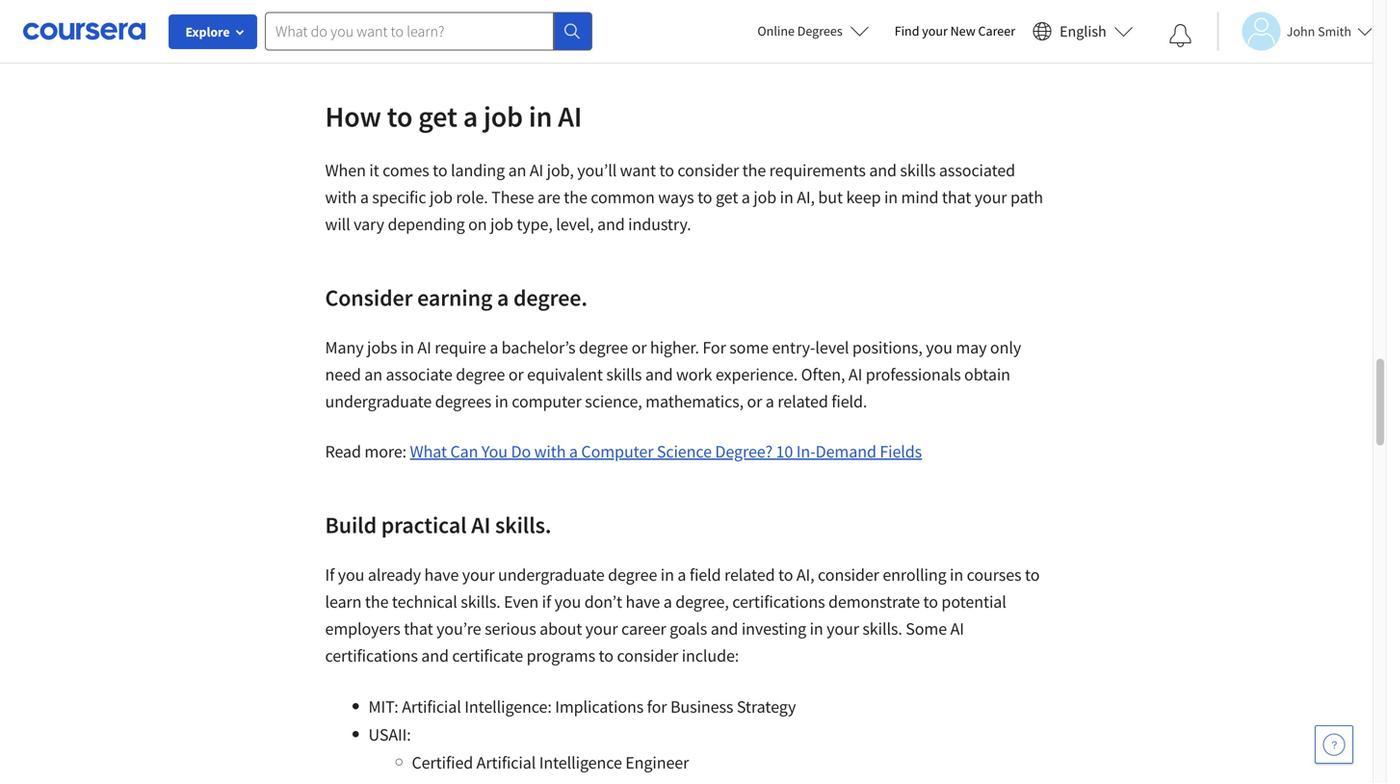 Task type: describe. For each thing, give the bounding box(es) containing it.
professionals
[[866, 364, 961, 385]]

in up job,
[[529, 98, 552, 134]]

computer
[[512, 391, 582, 412]]

mit: artificial intelligence: implications for business strategy usaii: certified artificial intelligence engineer
[[369, 696, 796, 774]]

keep
[[847, 186, 881, 208]]

read for read more: what can you do with a computer science degree? 10 in-demand fields
[[325, 441, 361, 463]]

role.
[[456, 186, 488, 208]]

science
[[657, 441, 712, 463]]

ai, inside if you already have your undergraduate degree in a field related to ai, consider enrolling in courses to learn the technical skills. even if you don't have a degree, certifications demonstrate to potential employers that you're serious about your career goals and investing in your skills. some ai certifications and certificate programs to consider include:
[[797, 564, 815, 586]]

a right ways
[[742, 186, 751, 208]]

degree.
[[514, 283, 588, 312]]

common
[[591, 186, 655, 208]]

only
[[991, 337, 1022, 358]]

1 vertical spatial with
[[534, 441, 566, 463]]

skills,
[[640, 28, 682, 50]]

and down you're
[[421, 645, 449, 667]]

mit:
[[369, 696, 399, 718]]

don't
[[585, 591, 623, 613]]

1 vertical spatial have
[[626, 591, 660, 613]]

the inside if you already have your undergraduate degree in a field related to ai, consider enrolling in courses to learn the technical skills. even if you don't have a degree, certifications demonstrate to potential employers that you're serious about your career goals and investing in your skills. some ai certifications and certificate programs to consider include:
[[365, 591, 389, 613]]

requirements
[[770, 159, 866, 181]]

build
[[325, 511, 377, 540]]

but
[[819, 186, 843, 208]]

field.
[[832, 391, 868, 412]]

10
[[776, 441, 793, 463]]

your inside when it comes to landing an ai job, you'll want to consider the requirements and skills associated with a specific job role. these are the common ways to get a job in ai, but keep in mind that your path will vary depending on job type, level, and industry.
[[975, 186, 1007, 208]]

is
[[453, 28, 465, 50]]

english button
[[1025, 0, 1142, 63]]

many jobs in ai require a bachelor's degree or higher. for some entry-level positions, you may only need an associate degree or equivalent skills and work experience. often, ai professionals obtain undergraduate degrees in computer science, mathematics, or a related field.
[[325, 337, 1022, 412]]

job down requirements
[[754, 186, 777, 208]]

to left 'become'
[[753, 28, 768, 50]]

find your new career
[[895, 22, 1016, 40]]

0 horizontal spatial get
[[418, 98, 458, 134]]

get inside when it comes to landing an ai job, you'll want to consider the requirements and skills associated with a specific job role. these are the common ways to get a job in ai, but keep in mind that your path will vary depending on job type, level, and industry.
[[716, 186, 738, 208]]

and up keep
[[870, 159, 897, 181]]

specific
[[372, 186, 426, 208]]

demonstrate
[[829, 591, 920, 613]]

entry-
[[772, 337, 816, 358]]

in right degrees
[[495, 391, 509, 412]]

degree,
[[676, 591, 729, 613]]

with inside when it comes to landing an ai job, you'll want to consider the requirements and skills associated with a specific job role. these are the common ways to get a job in ai, but keep in mind that your path will vary depending on job type, level, and industry.
[[325, 186, 357, 208]]

even
[[504, 591, 539, 613]]

level,
[[556, 213, 594, 235]]

skills inside the many jobs in ai require a bachelor's degree or higher. for some entry-level positions, you may only need an associate degree or equivalent skills and work experience. often, ai professionals obtain undergraduate degrees in computer science, mathematics, or a related field.
[[607, 364, 642, 385]]

one
[[832, 28, 862, 50]]

about
[[540, 618, 582, 640]]

a up vary
[[360, 186, 369, 208]]

and down common
[[598, 213, 625, 235]]

more: for what is a data scientist? salary, skills, and how to become one
[[366, 28, 409, 50]]

are
[[538, 186, 561, 208]]

in right keep
[[885, 186, 898, 208]]

online
[[758, 22, 795, 40]]

that inside if you already have your undergraduate degree in a field related to ai, consider enrolling in courses to learn the technical skills. even if you don't have a degree, certifications demonstrate to potential employers that you're serious about your career goals and investing in your skills. some ai certifications and certificate programs to consider include:
[[404, 618, 433, 640]]

coursera image
[[23, 16, 146, 46]]

need
[[325, 364, 361, 385]]

strategy
[[737, 696, 796, 718]]

to up some at the right bottom
[[924, 591, 939, 613]]

you inside the many jobs in ai require a bachelor's degree or higher. for some entry-level positions, you may only need an associate degree or equivalent skills and work experience. often, ai professionals obtain undergraduate degrees in computer science, mathematics, or a related field.
[[926, 337, 953, 358]]

job,
[[547, 159, 574, 181]]

to up investing
[[779, 564, 793, 586]]

often,
[[801, 364, 846, 385]]

bachelor's
[[502, 337, 576, 358]]

computer
[[581, 441, 654, 463]]

and up include:
[[711, 618, 739, 640]]

ai inside if you already have your undergraduate degree in a field related to ai, consider enrolling in courses to learn the technical skills. even if you don't have a degree, certifications demonstrate to potential employers that you're serious about your career goals and investing in your skills. some ai certifications and certificate programs to consider include:
[[951, 618, 965, 640]]

a right is
[[468, 28, 477, 50]]

business
[[671, 696, 734, 718]]

ai up associate at the top left of the page
[[418, 337, 431, 358]]

industry.
[[628, 213, 691, 235]]

a up goals
[[664, 591, 672, 613]]

read for read more: what is a data scientist? salary, skills, and how to become one
[[325, 28, 362, 50]]

many
[[325, 337, 364, 358]]

science,
[[585, 391, 642, 412]]

require
[[435, 337, 486, 358]]

certified
[[412, 752, 473, 774]]

courses
[[967, 564, 1022, 586]]

associated
[[940, 159, 1016, 181]]

read more: what is a data scientist? salary, skills, and how to become one
[[325, 28, 862, 50]]

type,
[[517, 213, 553, 235]]

practical
[[381, 511, 467, 540]]

what for what is a data scientist? salary, skills, and how to become one
[[413, 28, 450, 50]]

ai up job,
[[558, 98, 582, 134]]

0 horizontal spatial artificial
[[402, 696, 461, 718]]

higher.
[[650, 337, 700, 358]]

a right require
[[490, 337, 498, 358]]

john smith
[[1287, 23, 1352, 40]]

intelligence:
[[465, 696, 552, 718]]

in-
[[797, 441, 816, 463]]

and inside the many jobs in ai require a bachelor's degree or higher. for some entry-level positions, you may only need an associate degree or equivalent skills and work experience. often, ai professionals obtain undergraduate degrees in computer science, mathematics, or a related field.
[[646, 364, 673, 385]]

smith
[[1318, 23, 1352, 40]]

a left field
[[678, 564, 686, 586]]

skills inside when it comes to landing an ai job, you'll want to consider the requirements and skills associated with a specific job role. these are the common ways to get a job in ai, but keep in mind that your path will vary depending on job type, level, and industry.
[[901, 159, 936, 181]]

0 horizontal spatial how
[[325, 98, 381, 134]]

ai inside when it comes to landing an ai job, you'll want to consider the requirements and skills associated with a specific job role. these are the common ways to get a job in ai, but keep in mind that your path will vary depending on job type, level, and industry.
[[530, 159, 544, 181]]

explore
[[185, 23, 230, 40]]

obtain
[[965, 364, 1011, 385]]

want
[[620, 159, 656, 181]]

demand
[[816, 441, 877, 463]]

to right ways
[[698, 186, 713, 208]]

associate
[[386, 364, 453, 385]]

what is a data scientist? salary, skills, and how to become one link
[[413, 28, 862, 50]]

undergraduate inside the many jobs in ai require a bachelor's degree or higher. for some entry-level positions, you may only need an associate degree or equivalent skills and work experience. often, ai professionals obtain undergraduate degrees in computer science, mathematics, or a related field.
[[325, 391, 432, 412]]

jobs
[[367, 337, 397, 358]]

certificate
[[452, 645, 523, 667]]

ai up field.
[[849, 364, 863, 385]]

related inside if you already have your undergraduate degree in a field related to ai, consider enrolling in courses to learn the technical skills. even if you don't have a degree, certifications demonstrate to potential employers that you're serious about your career goals and investing in your skills. some ai certifications and certificate programs to consider include:
[[725, 564, 775, 586]]

1 vertical spatial or
[[509, 364, 524, 385]]

related inside the many jobs in ai require a bachelor's degree or higher. for some entry-level positions, you may only need an associate degree or equivalent skills and work experience. often, ai professionals obtain undergraduate degrees in computer science, mathematics, or a related field.
[[778, 391, 829, 412]]

investing
[[742, 618, 807, 640]]

0 horizontal spatial certifications
[[325, 645, 418, 667]]

0 horizontal spatial have
[[425, 564, 459, 586]]

for
[[703, 337, 726, 358]]

that inside when it comes to landing an ai job, you'll want to consider the requirements and skills associated with a specific job role. these are the common ways to get a job in ai, but keep in mind that your path will vary depending on job type, level, and industry.
[[942, 186, 972, 208]]

john smith button
[[1218, 12, 1373, 51]]

What do you want to learn? text field
[[265, 12, 554, 51]]

will
[[325, 213, 350, 235]]

consider earning a degree.
[[325, 283, 588, 312]]

level
[[816, 337, 849, 358]]

0 vertical spatial degree
[[579, 337, 628, 358]]

include:
[[682, 645, 739, 667]]

you're
[[437, 618, 481, 640]]

2 vertical spatial or
[[747, 391, 763, 412]]

comes
[[383, 159, 429, 181]]

for
[[647, 696, 667, 718]]

job right on
[[490, 213, 513, 235]]

when
[[325, 159, 366, 181]]

explore button
[[169, 14, 257, 49]]

what for what can you do with a computer science degree? 10 in-demand fields
[[410, 441, 447, 463]]



Task type: locate. For each thing, give the bounding box(es) containing it.
0 vertical spatial read
[[325, 28, 362, 50]]

and
[[686, 28, 713, 50], [870, 159, 897, 181], [598, 213, 625, 235], [646, 364, 673, 385], [711, 618, 739, 640], [421, 645, 449, 667]]

the right are
[[564, 186, 588, 208]]

more:
[[366, 28, 409, 50], [365, 441, 407, 463]]

1 horizontal spatial get
[[716, 186, 738, 208]]

potential
[[942, 591, 1007, 613]]

2 vertical spatial skills.
[[863, 618, 903, 640]]

usaii:
[[369, 724, 411, 746]]

2 vertical spatial degree
[[608, 564, 658, 586]]

degree up equivalent on the top left of page
[[579, 337, 628, 358]]

you left may
[[926, 337, 953, 358]]

consider up demonstrate
[[818, 564, 880, 586]]

0 vertical spatial have
[[425, 564, 459, 586]]

2 vertical spatial the
[[365, 591, 389, 613]]

skills.
[[495, 511, 552, 540], [461, 591, 501, 613], [863, 618, 903, 640]]

if you already have your undergraduate degree in a field related to ai, consider enrolling in courses to learn the technical skills. even if you don't have a degree, certifications demonstrate to potential employers that you're serious about your career goals and investing in your skills. some ai certifications and certificate programs to consider include:
[[325, 564, 1040, 667]]

or left higher.
[[632, 337, 647, 358]]

ai, up investing
[[797, 564, 815, 586]]

0 vertical spatial artificial
[[402, 696, 461, 718]]

artificial down intelligence:
[[477, 752, 536, 774]]

find your new career link
[[885, 19, 1025, 43]]

ai right some at the right bottom
[[951, 618, 965, 640]]

an
[[508, 159, 527, 181], [365, 364, 383, 385]]

1 horizontal spatial or
[[632, 337, 647, 358]]

None search field
[[265, 12, 593, 51]]

0 vertical spatial get
[[418, 98, 458, 134]]

your up you're
[[462, 564, 495, 586]]

ai left job,
[[530, 159, 544, 181]]

0 horizontal spatial that
[[404, 618, 433, 640]]

how
[[717, 28, 749, 50], [325, 98, 381, 134]]

a up landing
[[463, 98, 478, 134]]

you'll
[[577, 159, 617, 181]]

1 horizontal spatial artificial
[[477, 752, 536, 774]]

ai, inside when it comes to landing an ai job, you'll want to consider the requirements and skills associated with a specific job role. these are the common ways to get a job in ai, but keep in mind that your path will vary depending on job type, level, and industry.
[[797, 186, 815, 208]]

1 vertical spatial artificial
[[477, 752, 536, 774]]

ai
[[558, 98, 582, 134], [530, 159, 544, 181], [418, 337, 431, 358], [849, 364, 863, 385], [472, 511, 491, 540], [951, 618, 965, 640]]

1 horizontal spatial how
[[717, 28, 749, 50]]

a left computer
[[569, 441, 578, 463]]

get up the comes
[[418, 98, 458, 134]]

skills. down demonstrate
[[863, 618, 903, 640]]

technical
[[392, 591, 458, 613]]

0 vertical spatial related
[[778, 391, 829, 412]]

goals
[[670, 618, 708, 640]]

1 horizontal spatial related
[[778, 391, 829, 412]]

certifications
[[733, 591, 825, 613], [325, 645, 418, 667]]

0 vertical spatial what
[[413, 28, 450, 50]]

0 vertical spatial that
[[942, 186, 972, 208]]

2 vertical spatial consider
[[617, 645, 679, 667]]

with
[[325, 186, 357, 208], [534, 441, 566, 463]]

1 horizontal spatial you
[[555, 591, 581, 613]]

get
[[418, 98, 458, 134], [716, 186, 738, 208]]

find
[[895, 22, 920, 40]]

employers
[[325, 618, 401, 640]]

skills. down the do
[[495, 511, 552, 540]]

to right the comes
[[433, 159, 448, 181]]

english
[[1060, 22, 1107, 41]]

that
[[942, 186, 972, 208], [404, 618, 433, 640]]

1 horizontal spatial undergraduate
[[498, 564, 605, 586]]

may
[[956, 337, 987, 358]]

have
[[425, 564, 459, 586], [626, 591, 660, 613]]

or down experience.
[[747, 391, 763, 412]]

0 vertical spatial how
[[717, 28, 749, 50]]

skills. up you're
[[461, 591, 501, 613]]

0 vertical spatial the
[[743, 159, 766, 181]]

0 vertical spatial an
[[508, 159, 527, 181]]

1 vertical spatial degree
[[456, 364, 505, 385]]

have up career
[[626, 591, 660, 613]]

in left field
[[661, 564, 674, 586]]

1 vertical spatial certifications
[[325, 645, 418, 667]]

0 horizontal spatial an
[[365, 364, 383, 385]]

an down the jobs
[[365, 364, 383, 385]]

1 vertical spatial related
[[725, 564, 775, 586]]

consider up ways
[[678, 159, 739, 181]]

your down associated
[[975, 186, 1007, 208]]

to right courses
[[1025, 564, 1040, 586]]

0 vertical spatial skills
[[901, 159, 936, 181]]

2 horizontal spatial you
[[926, 337, 953, 358]]

1 vertical spatial get
[[716, 186, 738, 208]]

0 vertical spatial undergraduate
[[325, 391, 432, 412]]

in right investing
[[810, 618, 824, 640]]

0 vertical spatial more:
[[366, 28, 409, 50]]

path
[[1011, 186, 1044, 208]]

1 vertical spatial how
[[325, 98, 381, 134]]

more: left can
[[365, 441, 407, 463]]

or down the bachelor's
[[509, 364, 524, 385]]

0 horizontal spatial or
[[509, 364, 524, 385]]

1 vertical spatial what
[[410, 441, 447, 463]]

consider
[[678, 159, 739, 181], [818, 564, 880, 586], [617, 645, 679, 667]]

2 horizontal spatial or
[[747, 391, 763, 412]]

online degrees button
[[742, 10, 885, 52]]

landing
[[451, 159, 505, 181]]

salary,
[[588, 28, 637, 50]]

what left can
[[410, 441, 447, 463]]

degree
[[579, 337, 628, 358], [456, 364, 505, 385], [608, 564, 658, 586]]

consider inside when it comes to landing an ai job, you'll want to consider the requirements and skills associated with a specific job role. these are the common ways to get a job in ai, but keep in mind that your path will vary depending on job type, level, and industry.
[[678, 159, 739, 181]]

degrees
[[435, 391, 492, 412]]

1 vertical spatial you
[[338, 564, 365, 586]]

2 vertical spatial you
[[555, 591, 581, 613]]

learn
[[325, 591, 362, 613]]

1 vertical spatial that
[[404, 618, 433, 640]]

your down don't
[[586, 618, 618, 640]]

fields
[[880, 441, 922, 463]]

that down technical
[[404, 618, 433, 640]]

an inside when it comes to landing an ai job, you'll want to consider the requirements and skills associated with a specific job role. these are the common ways to get a job in ai, but keep in mind that your path will vary depending on job type, level, and industry.
[[508, 159, 527, 181]]

you right if
[[338, 564, 365, 586]]

certifications up investing
[[733, 591, 825, 613]]

when it comes to landing an ai job, you'll want to consider the requirements and skills associated with a specific job role. these are the common ways to get a job in ai, but keep in mind that your path will vary depending on job type, level, and industry.
[[325, 159, 1044, 235]]

consider down career
[[617, 645, 679, 667]]

0 vertical spatial consider
[[678, 159, 739, 181]]

build practical ai skills.
[[325, 511, 552, 540]]

undergraduate down need at the top
[[325, 391, 432, 412]]

degree up degrees
[[456, 364, 505, 385]]

degree inside if you already have your undergraduate degree in a field related to ai, consider enrolling in courses to learn the technical skills. even if you don't have a degree, certifications demonstrate to potential employers that you're serious about your career goals and investing in your skills. some ai certifications and certificate programs to consider include:
[[608, 564, 658, 586]]

skills up mind
[[901, 159, 936, 181]]

artificial right mit:
[[402, 696, 461, 718]]

1 vertical spatial skills.
[[461, 591, 501, 613]]

job up depending
[[430, 186, 453, 208]]

certifications down employers
[[325, 645, 418, 667]]

mathematics,
[[646, 391, 744, 412]]

these
[[492, 186, 534, 208]]

engineer
[[626, 752, 689, 774]]

0 horizontal spatial with
[[325, 186, 357, 208]]

your down demonstrate
[[827, 618, 859, 640]]

help center image
[[1323, 733, 1346, 757]]

job
[[484, 98, 523, 134], [430, 186, 453, 208], [754, 186, 777, 208], [490, 213, 513, 235]]

some
[[906, 618, 947, 640]]

ai right practical
[[472, 511, 491, 540]]

0 vertical spatial skills.
[[495, 511, 552, 540]]

1 horizontal spatial that
[[942, 186, 972, 208]]

mind
[[902, 186, 939, 208]]

2 read from the top
[[325, 441, 361, 463]]

how up when
[[325, 98, 381, 134]]

0 horizontal spatial skills
[[607, 364, 642, 385]]

to right programs
[[599, 645, 614, 667]]

and right skills,
[[686, 28, 713, 50]]

depending
[[388, 213, 465, 235]]

on
[[468, 213, 487, 235]]

what left is
[[413, 28, 450, 50]]

the left requirements
[[743, 159, 766, 181]]

an up these
[[508, 159, 527, 181]]

your right find on the right top of the page
[[923, 22, 948, 40]]

more: left is
[[366, 28, 409, 50]]

0 vertical spatial you
[[926, 337, 953, 358]]

job up landing
[[484, 98, 523, 134]]

an inside the many jobs in ai require a bachelor's degree or higher. for some entry-level positions, you may only need an associate degree or equivalent skills and work experience. often, ai professionals obtain undergraduate degrees in computer science, mathematics, or a related field.
[[365, 364, 383, 385]]

related down often,
[[778, 391, 829, 412]]

how to get a job in ai
[[325, 98, 582, 134]]

work
[[677, 364, 713, 385]]

a
[[468, 28, 477, 50], [463, 98, 478, 134], [360, 186, 369, 208], [742, 186, 751, 208], [497, 283, 509, 312], [490, 337, 498, 358], [766, 391, 775, 412], [569, 441, 578, 463], [678, 564, 686, 586], [664, 591, 672, 613]]

in down requirements
[[780, 186, 794, 208]]

career
[[622, 618, 667, 640]]

that down associated
[[942, 186, 972, 208]]

0 horizontal spatial undergraduate
[[325, 391, 432, 412]]

equivalent
[[527, 364, 603, 385]]

1 horizontal spatial the
[[564, 186, 588, 208]]

if
[[542, 591, 551, 613]]

do
[[511, 441, 531, 463]]

degree?
[[715, 441, 773, 463]]

1 vertical spatial more:
[[365, 441, 407, 463]]

can
[[451, 441, 478, 463]]

if
[[325, 564, 335, 586]]

skills
[[901, 159, 936, 181], [607, 364, 642, 385]]

read
[[325, 28, 362, 50], [325, 441, 361, 463]]

to up ways
[[660, 159, 675, 181]]

career
[[979, 22, 1016, 40]]

with right the do
[[534, 441, 566, 463]]

degrees
[[798, 22, 843, 40]]

degree up don't
[[608, 564, 658, 586]]

with up will
[[325, 186, 357, 208]]

in right the jobs
[[401, 337, 414, 358]]

1 horizontal spatial have
[[626, 591, 660, 613]]

0 vertical spatial with
[[325, 186, 357, 208]]

undergraduate up the if
[[498, 564, 605, 586]]

1 vertical spatial an
[[365, 364, 383, 385]]

experience.
[[716, 364, 798, 385]]

some
[[730, 337, 769, 358]]

online degrees
[[758, 22, 843, 40]]

1 vertical spatial skills
[[607, 364, 642, 385]]

1 vertical spatial undergraduate
[[498, 564, 605, 586]]

undergraduate inside if you already have your undergraduate degree in a field related to ai, consider enrolling in courses to learn the technical skills. even if you don't have a degree, certifications demonstrate to potential employers that you're serious about your career goals and investing in your skills. some ai certifications and certificate programs to consider include:
[[498, 564, 605, 586]]

to up the comes
[[387, 98, 413, 134]]

intelligence
[[539, 752, 622, 774]]

1 horizontal spatial skills
[[901, 159, 936, 181]]

a down experience.
[[766, 391, 775, 412]]

1 read from the top
[[325, 28, 362, 50]]

earning
[[417, 283, 493, 312]]

1 horizontal spatial an
[[508, 159, 527, 181]]

show notifications image
[[1170, 24, 1193, 47]]

have up technical
[[425, 564, 459, 586]]

the up employers
[[365, 591, 389, 613]]

read more: what can you do with a computer science degree? 10 in-demand fields
[[325, 441, 922, 463]]

vary
[[354, 213, 384, 235]]

2 horizontal spatial the
[[743, 159, 766, 181]]

get right ways
[[716, 186, 738, 208]]

related right field
[[725, 564, 775, 586]]

already
[[368, 564, 421, 586]]

how left online
[[717, 28, 749, 50]]

0 vertical spatial ai,
[[797, 186, 815, 208]]

0 vertical spatial or
[[632, 337, 647, 358]]

field
[[690, 564, 721, 586]]

a left degree.
[[497, 283, 509, 312]]

or
[[632, 337, 647, 358], [509, 364, 524, 385], [747, 391, 763, 412]]

0 horizontal spatial the
[[365, 591, 389, 613]]

0 horizontal spatial you
[[338, 564, 365, 586]]

in up potential
[[950, 564, 964, 586]]

and down higher.
[[646, 364, 673, 385]]

you right the if
[[555, 591, 581, 613]]

1 vertical spatial read
[[325, 441, 361, 463]]

0 vertical spatial certifications
[[733, 591, 825, 613]]

more: for what can you do with a computer science degree? 10 in-demand fields
[[365, 441, 407, 463]]

ai, left but
[[797, 186, 815, 208]]

0 horizontal spatial related
[[725, 564, 775, 586]]

1 vertical spatial the
[[564, 186, 588, 208]]

skills up science,
[[607, 364, 642, 385]]

1 horizontal spatial certifications
[[733, 591, 825, 613]]

1 vertical spatial ai,
[[797, 564, 815, 586]]

consider
[[325, 283, 413, 312]]

1 horizontal spatial with
[[534, 441, 566, 463]]

1 vertical spatial consider
[[818, 564, 880, 586]]



Task type: vqa. For each thing, say whether or not it's contained in the screenshot.
demonstrate
yes



